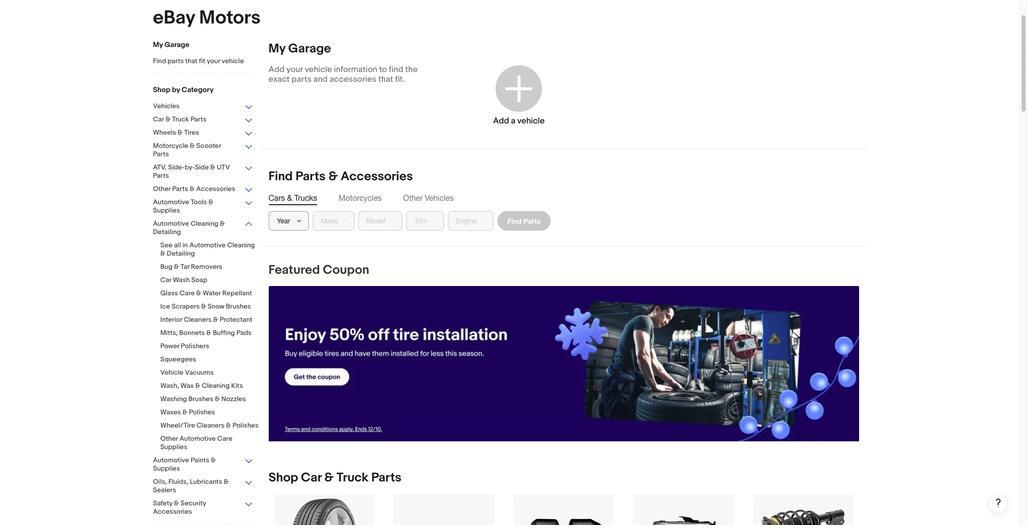 Task type: vqa. For each thing, say whether or not it's contained in the screenshot.
gaskets.
no



Task type: locate. For each thing, give the bounding box(es) containing it.
in
[[183, 241, 188, 249]]

featured coupon
[[269, 263, 370, 278]]

detailing up tar
[[167, 249, 195, 258]]

1 vertical spatial other
[[403, 194, 423, 202]]

2 vertical spatial accessories
[[153, 508, 192, 516]]

bonnets
[[179, 329, 205, 337]]

your left and on the left of the page
[[287, 65, 303, 74]]

wash,
[[160, 382, 179, 390]]

shop for shop by category
[[153, 85, 170, 95]]

my garage up exact
[[269, 41, 331, 56]]

truck
[[172, 115, 189, 123], [337, 470, 369, 486]]

0 vertical spatial vehicles
[[153, 102, 180, 110]]

1 vertical spatial cleaning
[[227, 241, 255, 249]]

my down ebay
[[153, 40, 163, 49]]

brushes
[[226, 302, 251, 311], [188, 395, 214, 403]]

0 vertical spatial that
[[185, 57, 198, 65]]

other automotive care supplies link
[[160, 435, 261, 452]]

detailing up see
[[153, 228, 181, 236]]

0 horizontal spatial my garage
[[153, 40, 190, 49]]

motorcycles
[[339, 194, 382, 202]]

that inside add your vehicle information to find the exact parts and accessories that fit.
[[379, 74, 394, 84]]

0 vertical spatial accessories
[[341, 169, 413, 184]]

1 vertical spatial vehicles
[[425, 194, 454, 202]]

soap
[[191, 276, 207, 284]]

0 vertical spatial find
[[153, 57, 166, 65]]

supplies down wheel/tire
[[160, 443, 188, 451]]

polishes down the nozzles
[[233, 421, 259, 430]]

1 horizontal spatial vehicle
[[305, 65, 332, 74]]

1 horizontal spatial your
[[287, 65, 303, 74]]

my up exact
[[269, 41, 286, 56]]

2 vertical spatial find
[[508, 217, 522, 225]]

water
[[203, 289, 221, 297]]

0 horizontal spatial truck
[[172, 115, 189, 123]]

other parts & accessories button
[[153, 185, 254, 194]]

polishes
[[189, 408, 215, 416], [233, 421, 259, 430]]

sealers
[[153, 486, 176, 494]]

1 horizontal spatial that
[[379, 74, 394, 84]]

fit.
[[395, 74, 405, 84]]

1 vertical spatial care
[[217, 435, 233, 443]]

shop inside main content
[[269, 470, 298, 486]]

1 horizontal spatial vehicles
[[425, 194, 454, 202]]

vehicle inside button
[[518, 116, 545, 126]]

care
[[180, 289, 195, 297], [217, 435, 233, 443]]

see all in automotive cleaning & detailing link
[[160, 241, 261, 259]]

ebay
[[153, 6, 195, 29]]

help, opens dialogs image
[[994, 498, 1004, 508]]

wheels & tires button
[[153, 128, 254, 138]]

cleaning down vehicle vacuums link
[[202, 382, 230, 390]]

care up scrapers
[[180, 289, 195, 297]]

coupon
[[323, 263, 370, 278]]

1 horizontal spatial brushes
[[226, 302, 251, 311]]

0 vertical spatial polishes
[[189, 408, 215, 416]]

interior cleaners & protectant link
[[160, 316, 261, 325]]

add left the a
[[493, 116, 509, 126]]

add a vehicle
[[493, 116, 545, 126]]

polishes down washing brushes & nozzles link
[[189, 408, 215, 416]]

featured
[[269, 263, 320, 278]]

garage
[[165, 40, 190, 49], [288, 41, 331, 56]]

0 horizontal spatial brushes
[[188, 395, 214, 403]]

add left and on the left of the page
[[269, 65, 285, 74]]

0 horizontal spatial that
[[185, 57, 198, 65]]

1 vertical spatial add
[[493, 116, 509, 126]]

truck inside vehicles car & truck parts wheels & tires motorcycle & scooter parts atv, side-by-side & utv parts other parts & accessories automotive tools & supplies automotive cleaning & detailing see all in automotive cleaning & detailing bug & tar removers car wash soap glass care & water repellant ice scrapers & snow brushes interior cleaners & protectant mitts, bonnets & buffing pads power polishers squeegees vehicle vacuums wash, wax & cleaning kits washing brushes & nozzles waxes & polishes wheel/tire cleaners & polishes other automotive care supplies automotive paints & supplies oils, fluids, lubricants & sealers safety & security accessories
[[172, 115, 189, 123]]

parts left 'fit'
[[168, 57, 184, 65]]

2 vertical spatial other
[[160, 435, 178, 443]]

1 horizontal spatial truck
[[337, 470, 369, 486]]

0 horizontal spatial find
[[153, 57, 166, 65]]

0 vertical spatial cleaners
[[184, 316, 212, 324]]

my garage
[[153, 40, 190, 49], [269, 41, 331, 56]]

1 vertical spatial parts
[[292, 74, 312, 84]]

accessories
[[330, 74, 377, 84]]

removers
[[191, 263, 222, 271]]

1 horizontal spatial accessories
[[196, 185, 235, 193]]

parts inside add your vehicle information to find the exact parts and accessories that fit.
[[292, 74, 312, 84]]

my
[[153, 40, 163, 49], [269, 41, 286, 56]]

&
[[166, 115, 171, 123], [178, 128, 183, 137], [190, 142, 195, 150], [210, 163, 215, 171], [329, 169, 338, 184], [190, 185, 195, 193], [287, 194, 292, 202], [209, 198, 214, 206], [220, 219, 225, 228], [160, 249, 165, 258], [174, 263, 179, 271], [196, 289, 201, 297], [201, 302, 206, 311], [213, 316, 218, 324], [206, 329, 211, 337], [196, 382, 200, 390], [215, 395, 220, 403], [183, 408, 188, 416], [226, 421, 231, 430], [211, 456, 216, 464], [325, 470, 334, 486], [224, 478, 229, 486], [174, 499, 179, 508]]

1 vertical spatial car
[[160, 276, 171, 284]]

add for add your vehicle information to find the exact parts and accessories that fit.
[[269, 65, 285, 74]]

cleaners up bonnets
[[184, 316, 212, 324]]

None text field
[[269, 286, 860, 442]]

0 horizontal spatial care
[[180, 289, 195, 297]]

supplies left tools
[[153, 206, 180, 215]]

tab list inside main content
[[269, 193, 860, 203]]

find for find parts
[[508, 217, 522, 225]]

garage up and on the left of the page
[[288, 41, 331, 56]]

1 horizontal spatial parts
[[292, 74, 312, 84]]

accessories down "sealers" at the bottom left of page
[[153, 508, 192, 516]]

1 horizontal spatial find
[[269, 169, 293, 184]]

oils, fluids, lubricants & sealers button
[[153, 478, 254, 495]]

automotive left tools
[[153, 198, 189, 206]]

0 vertical spatial parts
[[168, 57, 184, 65]]

add inside add a vehicle button
[[493, 116, 509, 126]]

brushes down wash, wax & cleaning kits link
[[188, 395, 214, 403]]

1 vertical spatial brushes
[[188, 395, 214, 403]]

category
[[182, 85, 214, 95]]

vehicle left information
[[305, 65, 332, 74]]

1 horizontal spatial my garage
[[269, 41, 331, 56]]

automotive down automotive cleaning & detailing dropdown button
[[190, 241, 226, 249]]

enjoy 50% off tire installation image
[[269, 286, 860, 442]]

other inside main content
[[403, 194, 423, 202]]

parts left and on the left of the page
[[292, 74, 312, 84]]

add
[[269, 65, 285, 74], [493, 116, 509, 126]]

1 vertical spatial that
[[379, 74, 394, 84]]

car wash soap link
[[160, 276, 261, 285]]

tab list
[[269, 193, 860, 203]]

cleaning up bug & tar removers link
[[227, 241, 255, 249]]

cleaning
[[191, 219, 219, 228], [227, 241, 255, 249], [202, 382, 230, 390]]

side
[[195, 163, 209, 171]]

shop car & truck parts
[[269, 470, 402, 486]]

your right 'fit'
[[207, 57, 220, 65]]

car inside main content
[[301, 470, 322, 486]]

fluids,
[[169, 478, 188, 486]]

automotive up see
[[153, 219, 189, 228]]

automotive
[[153, 198, 189, 206], [153, 219, 189, 228], [190, 241, 226, 249], [180, 435, 216, 443], [153, 456, 189, 464]]

other
[[153, 185, 171, 193], [403, 194, 423, 202], [160, 435, 178, 443]]

accessories down atv, side-by-side & utv parts dropdown button
[[196, 185, 235, 193]]

2 vertical spatial car
[[301, 470, 322, 486]]

1 horizontal spatial shop
[[269, 470, 298, 486]]

0 horizontal spatial shop
[[153, 85, 170, 95]]

automotive paints & supplies button
[[153, 456, 254, 474]]

2 horizontal spatial accessories
[[341, 169, 413, 184]]

truck inside main content
[[337, 470, 369, 486]]

1 vertical spatial find
[[269, 169, 293, 184]]

side-
[[168, 163, 185, 171]]

information
[[334, 65, 378, 74]]

your inside add your vehicle information to find the exact parts and accessories that fit.
[[287, 65, 303, 74]]

0 vertical spatial car
[[153, 115, 164, 123]]

automotive cleaning & detailing button
[[153, 219, 254, 237]]

care down the wheel/tire cleaners & polishes link in the bottom left of the page
[[217, 435, 233, 443]]

1 horizontal spatial polishes
[[233, 421, 259, 430]]

tools
[[191, 198, 207, 206]]

1 vertical spatial shop
[[269, 470, 298, 486]]

washing brushes & nozzles link
[[160, 395, 261, 404]]

car & truck parts button
[[153, 115, 254, 124]]

1 vertical spatial polishes
[[233, 421, 259, 430]]

0 vertical spatial add
[[269, 65, 285, 74]]

vehicle right 'fit'
[[222, 57, 244, 65]]

add inside add your vehicle information to find the exact parts and accessories that fit.
[[269, 65, 285, 74]]

that left 'fit'
[[185, 57, 198, 65]]

0 horizontal spatial polishes
[[189, 408, 215, 416]]

truck for vehicles
[[172, 115, 189, 123]]

cleaners
[[184, 316, 212, 324], [197, 421, 225, 430]]

1 horizontal spatial add
[[493, 116, 509, 126]]

vehicles
[[153, 102, 180, 110], [425, 194, 454, 202]]

2 horizontal spatial vehicle
[[518, 116, 545, 126]]

buffing
[[213, 329, 235, 337]]

find inside "button"
[[508, 217, 522, 225]]

vehicle inside add your vehicle information to find the exact parts and accessories that fit.
[[305, 65, 332, 74]]

0 horizontal spatial add
[[269, 65, 285, 74]]

truck for shop
[[337, 470, 369, 486]]

1 horizontal spatial my
[[269, 41, 286, 56]]

bug
[[160, 263, 173, 271]]

0 horizontal spatial parts
[[168, 57, 184, 65]]

tires
[[184, 128, 199, 137]]

supplies up oils, at the bottom left
[[153, 464, 180, 473]]

parts inside find parts "button"
[[524, 217, 541, 225]]

motorcycle
[[153, 142, 188, 150]]

my garage down ebay
[[153, 40, 190, 49]]

vehicles car & truck parts wheels & tires motorcycle & scooter parts atv, side-by-side & utv parts other parts & accessories automotive tools & supplies automotive cleaning & detailing see all in automotive cleaning & detailing bug & tar removers car wash soap glass care & water repellant ice scrapers & snow brushes interior cleaners & protectant mitts, bonnets & buffing pads power polishers squeegees vehicle vacuums wash, wax & cleaning kits washing brushes & nozzles waxes & polishes wheel/tire cleaners & polishes other automotive care supplies automotive paints & supplies oils, fluids, lubricants & sealers safety & security accessories
[[153, 102, 259, 516]]

1 vertical spatial truck
[[337, 470, 369, 486]]

tab list containing cars & trucks
[[269, 193, 860, 203]]

0 vertical spatial truck
[[172, 115, 189, 123]]

0 horizontal spatial vehicles
[[153, 102, 180, 110]]

accessories up motorcycles
[[341, 169, 413, 184]]

pads
[[237, 329, 252, 337]]

find
[[389, 65, 404, 74]]

your
[[207, 57, 220, 65], [287, 65, 303, 74]]

none text field inside main content
[[269, 286, 860, 442]]

0 vertical spatial shop
[[153, 85, 170, 95]]

brushes down repellant
[[226, 302, 251, 311]]

that left fit.
[[379, 74, 394, 84]]

vehicle right the a
[[518, 116, 545, 126]]

fit
[[199, 57, 205, 65]]

oils,
[[153, 478, 167, 486]]

squeegees
[[160, 355, 196, 364]]

2 horizontal spatial find
[[508, 217, 522, 225]]

vehicle for add your vehicle information to find the exact parts and accessories that fit.
[[305, 65, 332, 74]]

cleaning down automotive tools & supplies dropdown button
[[191, 219, 219, 228]]

cleaners down waxes & polishes "link"
[[197, 421, 225, 430]]

vehicle for add a vehicle
[[518, 116, 545, 126]]

scooter
[[196, 142, 221, 150]]

main content
[[261, 41, 1009, 525]]

garage up find parts that fit your vehicle on the top of page
[[165, 40, 190, 49]]

1 horizontal spatial garage
[[288, 41, 331, 56]]

utv
[[217, 163, 230, 171]]



Task type: describe. For each thing, give the bounding box(es) containing it.
safety
[[153, 499, 173, 508]]

see
[[160, 241, 173, 249]]

wax
[[181, 382, 194, 390]]

safety & security accessories button
[[153, 499, 254, 517]]

the
[[405, 65, 418, 74]]

tar
[[181, 263, 190, 271]]

0 horizontal spatial vehicle
[[222, 57, 244, 65]]

automotive tools & supplies button
[[153, 198, 254, 216]]

wheel/tire
[[160, 421, 195, 430]]

by
[[172, 85, 180, 95]]

add your vehicle information to find the exact parts and accessories that fit.
[[269, 65, 418, 84]]

atv,
[[153, 163, 167, 171]]

find parts
[[508, 217, 541, 225]]

add a vehicle image
[[494, 62, 545, 114]]

kits
[[231, 382, 243, 390]]

cars & trucks
[[269, 194, 317, 202]]

ice scrapers & snow brushes link
[[160, 302, 261, 312]]

squeegees link
[[160, 355, 261, 365]]

vehicle
[[160, 368, 184, 377]]

wash
[[173, 276, 190, 284]]

and
[[314, 74, 328, 84]]

2 vertical spatial supplies
[[153, 464, 180, 473]]

find parts that fit your vehicle
[[153, 57, 244, 65]]

interior
[[160, 316, 182, 324]]

ice
[[160, 302, 170, 311]]

find parts that fit your vehicle link
[[153, 57, 254, 66]]

my inside main content
[[269, 41, 286, 56]]

find for find parts that fit your vehicle
[[153, 57, 166, 65]]

to
[[379, 65, 387, 74]]

bug & tar removers link
[[160, 263, 261, 272]]

find parts button
[[498, 211, 551, 231]]

1 vertical spatial detailing
[[167, 249, 195, 258]]

automotive down the wheel/tire cleaners & polishes link in the bottom left of the page
[[180, 435, 216, 443]]

find for find parts & accessories
[[269, 169, 293, 184]]

a
[[511, 116, 516, 126]]

car for vehicles
[[153, 115, 164, 123]]

mitts, bonnets & buffing pads link
[[160, 329, 261, 338]]

atv, side-by-side & utv parts button
[[153, 163, 254, 181]]

trucks
[[294, 194, 317, 202]]

add a vehicle button
[[459, 51, 580, 139]]

main content containing my garage
[[261, 41, 1009, 525]]

waxes
[[160, 408, 181, 416]]

cars
[[269, 194, 285, 202]]

ebay motors
[[153, 6, 261, 29]]

lubricants
[[190, 478, 222, 486]]

security
[[181, 499, 206, 508]]

scrapers
[[172, 302, 200, 311]]

polishers
[[181, 342, 209, 350]]

motors
[[199, 6, 261, 29]]

vehicles button
[[153, 102, 254, 111]]

power polishers link
[[160, 342, 261, 351]]

all
[[174, 241, 181, 249]]

1 vertical spatial supplies
[[160, 443, 188, 451]]

waxes & polishes link
[[160, 408, 261, 417]]

glass
[[160, 289, 178, 297]]

vacuums
[[185, 368, 214, 377]]

washing
[[160, 395, 187, 403]]

mitts,
[[160, 329, 178, 337]]

0 horizontal spatial my
[[153, 40, 163, 49]]

shop for shop car & truck parts
[[269, 470, 298, 486]]

0 vertical spatial care
[[180, 289, 195, 297]]

1 horizontal spatial care
[[217, 435, 233, 443]]

0 vertical spatial other
[[153, 185, 171, 193]]

exact
[[269, 74, 290, 84]]

0 horizontal spatial accessories
[[153, 508, 192, 516]]

0 vertical spatial brushes
[[226, 302, 251, 311]]

vehicles inside vehicles car & truck parts wheels & tires motorcycle & scooter parts atv, side-by-side & utv parts other parts & accessories automotive tools & supplies automotive cleaning & detailing see all in automotive cleaning & detailing bug & tar removers car wash soap glass care & water repellant ice scrapers & snow brushes interior cleaners & protectant mitts, bonnets & buffing pads power polishers squeegees vehicle vacuums wash, wax & cleaning kits washing brushes & nozzles waxes & polishes wheel/tire cleaners & polishes other automotive care supplies automotive paints & supplies oils, fluids, lubricants & sealers safety & security accessories
[[153, 102, 180, 110]]

protectant
[[220, 316, 253, 324]]

glass care & water repellant link
[[160, 289, 261, 298]]

my garage inside main content
[[269, 41, 331, 56]]

add for add a vehicle
[[493, 116, 509, 126]]

car for shop
[[301, 470, 322, 486]]

wash, wax & cleaning kits link
[[160, 382, 261, 391]]

0 vertical spatial cleaning
[[191, 219, 219, 228]]

0 vertical spatial supplies
[[153, 206, 180, 215]]

repellant
[[222, 289, 252, 297]]

0 horizontal spatial garage
[[165, 40, 190, 49]]

0 vertical spatial detailing
[[153, 228, 181, 236]]

vehicle vacuums link
[[160, 368, 261, 378]]

snow
[[208, 302, 225, 311]]

0 horizontal spatial your
[[207, 57, 220, 65]]

2 vertical spatial cleaning
[[202, 382, 230, 390]]

other vehicles
[[403, 194, 454, 202]]

power
[[160, 342, 179, 350]]

nozzles
[[222, 395, 246, 403]]

automotive up fluids,
[[153, 456, 189, 464]]

shop by category
[[153, 85, 214, 95]]

1 vertical spatial accessories
[[196, 185, 235, 193]]

motorcycle & scooter parts button
[[153, 142, 254, 159]]

paints
[[191, 456, 209, 464]]

by-
[[185, 163, 195, 171]]

1 vertical spatial cleaners
[[197, 421, 225, 430]]



